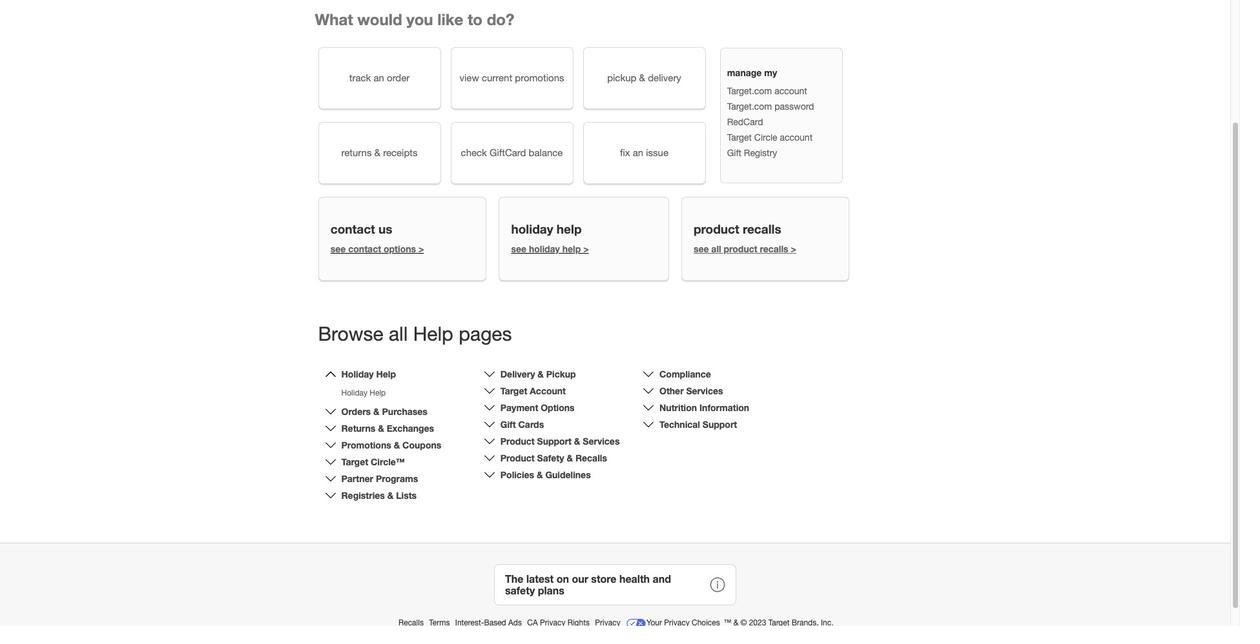 Task type: describe. For each thing, give the bounding box(es) containing it.
payment options link
[[501, 403, 575, 414]]

3 see from the left
[[694, 243, 709, 254]]

3 > from the left
[[791, 243, 797, 254]]

see all product recalls >
[[694, 243, 797, 254]]

2 holiday help from the top
[[342, 389, 386, 398]]

current
[[482, 73, 513, 84]]

policies & guidelines link
[[501, 470, 591, 481]]

on
[[557, 574, 569, 586]]

see contact options > link
[[331, 243, 424, 254]]

circle™
[[371, 457, 405, 468]]

other services
[[660, 386, 724, 397]]

see all product recalls > link
[[694, 243, 797, 254]]

track an order link
[[318, 47, 441, 109]]

returns & receipts
[[342, 148, 418, 159]]

pickup
[[547, 369, 576, 380]]

gift inside target.com account target.com password redcard target circle account gift registry
[[728, 148, 742, 158]]

the latest on our store health and safety plans
[[505, 574, 671, 597]]

target for circle™
[[342, 457, 368, 468]]

1 vertical spatial help
[[563, 243, 581, 254]]

store
[[592, 574, 617, 586]]

1 holiday help link from the top
[[342, 369, 396, 380]]

target.com account link
[[728, 86, 808, 96]]

track
[[349, 73, 371, 84]]

target for account
[[501, 386, 528, 397]]

& for promotions & coupons
[[394, 440, 400, 451]]

programs
[[376, 474, 418, 485]]

0 vertical spatial help
[[413, 322, 454, 345]]

product recalls
[[694, 221, 782, 236]]

gift cards link
[[501, 419, 544, 430]]

technical support
[[660, 419, 738, 430]]

1 vertical spatial holiday
[[529, 243, 560, 254]]

product support & services
[[501, 436, 620, 447]]

1 vertical spatial recalls
[[760, 243, 789, 254]]

our
[[572, 574, 589, 586]]

what would you like to do?
[[315, 10, 515, 28]]

see holiday help >
[[512, 243, 589, 254]]

see for contact us
[[331, 243, 346, 254]]

my
[[765, 67, 778, 78]]

and
[[653, 574, 671, 586]]

2 target.com from the top
[[728, 101, 773, 112]]

help for 2nd holiday help link from the bottom of the page
[[376, 369, 396, 380]]

& up recalls
[[574, 436, 581, 447]]

safety
[[505, 585, 535, 597]]

returns & exchanges link
[[342, 423, 434, 434]]

1 holiday help from the top
[[342, 369, 396, 380]]

receipts
[[383, 148, 418, 159]]

> for us
[[419, 243, 424, 254]]

target circle account link
[[728, 132, 813, 143]]

returns & receipts link
[[318, 122, 441, 184]]

registry
[[744, 148, 778, 158]]

browse all help pages
[[318, 322, 512, 345]]

1 target.com from the top
[[728, 86, 773, 96]]

recalls
[[576, 453, 607, 464]]

do?
[[487, 10, 515, 28]]

account
[[530, 386, 566, 397]]

see for holiday help
[[512, 243, 527, 254]]

orders & purchases link
[[342, 407, 428, 418]]

see contact options >
[[331, 243, 424, 254]]

check
[[461, 148, 487, 159]]

policies & guidelines
[[501, 470, 591, 481]]

browse
[[318, 322, 384, 345]]

& for orders & purchases
[[374, 407, 380, 418]]

check giftcard balance link
[[451, 122, 574, 184]]

gift cards
[[501, 419, 544, 430]]

latest
[[527, 574, 554, 586]]

pickup
[[608, 73, 637, 84]]

1 vertical spatial services
[[583, 436, 620, 447]]

all for browse
[[389, 322, 408, 345]]

nutrition information link
[[660, 403, 750, 414]]

promotions
[[342, 440, 391, 451]]

registries
[[342, 491, 385, 502]]

& for delivery & pickup
[[538, 369, 544, 380]]

manage
[[728, 67, 762, 78]]

promotions
[[515, 73, 565, 84]]

target account link
[[501, 386, 566, 397]]

view current promotions link
[[451, 47, 574, 109]]

check giftcard balance
[[461, 148, 563, 159]]

issue
[[646, 148, 669, 159]]

delivery
[[648, 73, 682, 84]]

circle
[[755, 132, 778, 143]]

& for returns & receipts
[[375, 148, 381, 159]]

& for returns & exchanges
[[378, 423, 384, 434]]

balance
[[529, 148, 563, 159]]

product for product safety & recalls
[[501, 453, 535, 464]]

pickup & delivery link
[[583, 47, 706, 109]]

target circle™ link
[[342, 457, 405, 468]]

see holiday help > link
[[512, 243, 589, 254]]

other services link
[[660, 386, 724, 397]]

product for product support & services
[[501, 436, 535, 447]]

& for policies & guidelines
[[537, 470, 543, 481]]

0 vertical spatial recalls
[[743, 221, 782, 236]]

exchanges
[[387, 423, 434, 434]]

gift registry link
[[728, 148, 778, 158]]

guidelines
[[546, 470, 591, 481]]

coupons
[[403, 440, 442, 451]]

technical support link
[[660, 419, 738, 430]]

delivery & pickup link
[[501, 369, 576, 380]]

payment options
[[501, 403, 575, 414]]

1 holiday from the top
[[342, 369, 374, 380]]

technical
[[660, 419, 701, 430]]

lists
[[396, 491, 417, 502]]



Task type: vqa. For each thing, say whether or not it's contained in the screenshot.
REGISTRIES & LISTS link
yes



Task type: locate. For each thing, give the bounding box(es) containing it.
1 horizontal spatial support
[[703, 419, 738, 430]]

recalls
[[743, 221, 782, 236], [760, 243, 789, 254]]

holiday down holiday help
[[529, 243, 560, 254]]

0 vertical spatial product
[[694, 221, 740, 236]]

0 vertical spatial account
[[775, 86, 808, 96]]

product
[[694, 221, 740, 236], [724, 243, 758, 254]]

1 vertical spatial contact
[[349, 243, 381, 254]]

all right browse in the bottom of the page
[[389, 322, 408, 345]]

> for help
[[584, 243, 589, 254]]

help
[[557, 221, 582, 236], [563, 243, 581, 254]]

0 vertical spatial holiday help link
[[342, 369, 396, 380]]

product safety & recalls
[[501, 453, 607, 464]]

giftcard
[[490, 148, 526, 159]]

track an order
[[349, 73, 410, 84]]

help for second holiday help link from the top
[[370, 389, 386, 398]]

1 vertical spatial holiday
[[342, 389, 368, 398]]

target up partner
[[342, 457, 368, 468]]

1 vertical spatial holiday help link
[[342, 389, 386, 398]]

manage my
[[728, 67, 778, 78]]

2 see from the left
[[512, 243, 527, 254]]

health
[[620, 574, 650, 586]]

see
[[331, 243, 346, 254], [512, 243, 527, 254], [694, 243, 709, 254]]

promotions & coupons link
[[342, 440, 442, 451]]

target.com up redcard link
[[728, 101, 773, 112]]

the latest on our store health and safety plans link
[[494, 565, 737, 606]]

1 vertical spatial an
[[633, 148, 644, 159]]

an for fix
[[633, 148, 644, 159]]

you
[[407, 10, 433, 28]]

1 vertical spatial holiday help
[[342, 389, 386, 398]]

1 vertical spatial gift
[[501, 419, 516, 430]]

order
[[387, 73, 410, 84]]

returns
[[342, 423, 376, 434]]

product up see all product recalls >
[[694, 221, 740, 236]]

password
[[775, 101, 815, 112]]

services
[[687, 386, 724, 397], [583, 436, 620, 447]]

would
[[358, 10, 402, 28]]

product down gift cards
[[501, 436, 535, 447]]

2 vertical spatial help
[[370, 389, 386, 398]]

all
[[712, 243, 722, 254], [389, 322, 408, 345]]

fix an issue
[[620, 148, 669, 159]]

compliance
[[660, 369, 711, 380]]

& right pickup
[[640, 73, 646, 84]]

holiday up see holiday help > link
[[512, 221, 554, 236]]

account right circle
[[780, 132, 813, 143]]

0 vertical spatial product
[[501, 436, 535, 447]]

support down information
[[703, 419, 738, 430]]

0 vertical spatial target.com
[[728, 86, 773, 96]]

orders
[[342, 407, 371, 418]]

1 horizontal spatial gift
[[728, 148, 742, 158]]

recalls down the product recalls
[[760, 243, 789, 254]]

holiday help link
[[342, 369, 396, 380], [342, 389, 386, 398]]

logo image
[[626, 614, 647, 627]]

0 horizontal spatial gift
[[501, 419, 516, 430]]

services up recalls
[[583, 436, 620, 447]]

help down holiday help
[[563, 243, 581, 254]]

registries & lists link
[[342, 491, 417, 502]]

promotions & coupons
[[342, 440, 442, 451]]

returns & exchanges
[[342, 423, 434, 434]]

contact us
[[331, 221, 393, 236]]

support for technical
[[703, 419, 738, 430]]

1 horizontal spatial see
[[512, 243, 527, 254]]

help up see holiday help > link
[[557, 221, 582, 236]]

2 vertical spatial target
[[342, 457, 368, 468]]

& up returns & exchanges link
[[374, 407, 380, 418]]

0 vertical spatial contact
[[331, 221, 375, 236]]

target down delivery
[[501, 386, 528, 397]]

1 > from the left
[[419, 243, 424, 254]]

help left pages
[[413, 322, 454, 345]]

product up 'policies'
[[501, 453, 535, 464]]

gift
[[728, 148, 742, 158], [501, 419, 516, 430]]

product support & services link
[[501, 436, 620, 447]]

redcard
[[728, 117, 764, 127]]

2 holiday help link from the top
[[342, 389, 386, 398]]

contact
[[331, 221, 375, 236], [349, 243, 381, 254]]

delivery
[[501, 369, 535, 380]]

1 horizontal spatial an
[[633, 148, 644, 159]]

services up nutrition information
[[687, 386, 724, 397]]

target account
[[501, 386, 566, 397]]

help up orders & purchases link
[[376, 369, 396, 380]]

contact down contact us
[[349, 243, 381, 254]]

us
[[379, 221, 393, 236]]

see down contact us
[[331, 243, 346, 254]]

& for registries & lists
[[388, 491, 394, 502]]

returns
[[342, 148, 372, 159]]

& for pickup & delivery
[[640, 73, 646, 84]]

compliance link
[[660, 369, 711, 380]]

1 vertical spatial target.com
[[728, 101, 773, 112]]

2 holiday from the top
[[342, 389, 368, 398]]

target.com down manage my
[[728, 86, 773, 96]]

the
[[505, 574, 524, 586]]

plans
[[538, 585, 565, 597]]

recalls up see all product recalls >
[[743, 221, 782, 236]]

an right fix
[[633, 148, 644, 159]]

view
[[460, 73, 479, 84]]

1 product from the top
[[501, 436, 535, 447]]

0 vertical spatial help
[[557, 221, 582, 236]]

2 product from the top
[[501, 453, 535, 464]]

1 vertical spatial help
[[376, 369, 396, 380]]

0 horizontal spatial an
[[374, 73, 384, 84]]

2 horizontal spatial see
[[694, 243, 709, 254]]

0 vertical spatial gift
[[728, 148, 742, 158]]

& up account
[[538, 369, 544, 380]]

1 vertical spatial support
[[537, 436, 572, 447]]

support for product
[[537, 436, 572, 447]]

0 vertical spatial support
[[703, 419, 738, 430]]

0 vertical spatial services
[[687, 386, 724, 397]]

& left lists
[[388, 491, 394, 502]]

& up guidelines
[[567, 453, 573, 464]]

pages
[[459, 322, 512, 345]]

1 vertical spatial all
[[389, 322, 408, 345]]

partner programs
[[342, 474, 418, 485]]

information
[[700, 403, 750, 414]]

target inside target.com account target.com password redcard target circle account gift registry
[[728, 132, 752, 143]]

product down the product recalls
[[724, 243, 758, 254]]

0 vertical spatial an
[[374, 73, 384, 84]]

gift left registry
[[728, 148, 742, 158]]

like
[[438, 10, 464, 28]]

0 horizontal spatial see
[[331, 243, 346, 254]]

all down the product recalls
[[712, 243, 722, 254]]

nutrition information
[[660, 403, 750, 414]]

help
[[413, 322, 454, 345], [376, 369, 396, 380], [370, 389, 386, 398]]

partner programs link
[[342, 474, 418, 485]]

an right 'track'
[[374, 73, 384, 84]]

1 vertical spatial account
[[780, 132, 813, 143]]

1 horizontal spatial all
[[712, 243, 722, 254]]

support up product safety & recalls
[[537, 436, 572, 447]]

0 vertical spatial target
[[728, 132, 752, 143]]

to
[[468, 10, 483, 28]]

& down orders & purchases link
[[378, 423, 384, 434]]

holiday help
[[512, 221, 582, 236]]

& right returns
[[375, 148, 381, 159]]

purchases
[[382, 407, 428, 418]]

target.com password link
[[728, 101, 815, 112]]

2 horizontal spatial >
[[791, 243, 797, 254]]

holiday help
[[342, 369, 396, 380], [342, 389, 386, 398]]

0 horizontal spatial >
[[419, 243, 424, 254]]

options
[[541, 403, 575, 414]]

1 horizontal spatial services
[[687, 386, 724, 397]]

target down redcard link
[[728, 132, 752, 143]]

contact up the see contact options >
[[331, 221, 375, 236]]

1 vertical spatial target
[[501, 386, 528, 397]]

0 horizontal spatial support
[[537, 436, 572, 447]]

0 vertical spatial holiday
[[342, 369, 374, 380]]

product safety & recalls link
[[501, 453, 607, 464]]

1 see from the left
[[331, 243, 346, 254]]

holiday
[[512, 221, 554, 236], [529, 243, 560, 254]]

0 vertical spatial holiday help
[[342, 369, 396, 380]]

& inside "link"
[[640, 73, 646, 84]]

cards
[[519, 419, 544, 430]]

& down safety
[[537, 470, 543, 481]]

& up circle™
[[394, 440, 400, 451]]

0 horizontal spatial services
[[583, 436, 620, 447]]

1 horizontal spatial target
[[501, 386, 528, 397]]

0 vertical spatial all
[[712, 243, 722, 254]]

help up orders & purchases
[[370, 389, 386, 398]]

see down the product recalls
[[694, 243, 709, 254]]

1 vertical spatial product
[[724, 243, 758, 254]]

an for track
[[374, 73, 384, 84]]

target circle™
[[342, 457, 405, 468]]

view current promotions
[[460, 73, 565, 84]]

2 > from the left
[[584, 243, 589, 254]]

all for see
[[712, 243, 722, 254]]

see down holiday help
[[512, 243, 527, 254]]

payment
[[501, 403, 539, 414]]

2 horizontal spatial target
[[728, 132, 752, 143]]

holiday
[[342, 369, 374, 380], [342, 389, 368, 398]]

fix an issue link
[[583, 122, 706, 184]]

1 vertical spatial product
[[501, 453, 535, 464]]

options
[[384, 243, 416, 254]]

0 horizontal spatial all
[[389, 322, 408, 345]]

target.com account target.com password redcard target circle account gift registry
[[728, 86, 815, 158]]

what
[[315, 10, 353, 28]]

1 horizontal spatial >
[[584, 243, 589, 254]]

gift down payment
[[501, 419, 516, 430]]

0 horizontal spatial target
[[342, 457, 368, 468]]

account up password
[[775, 86, 808, 96]]

partner
[[342, 474, 374, 485]]

0 vertical spatial holiday
[[512, 221, 554, 236]]



